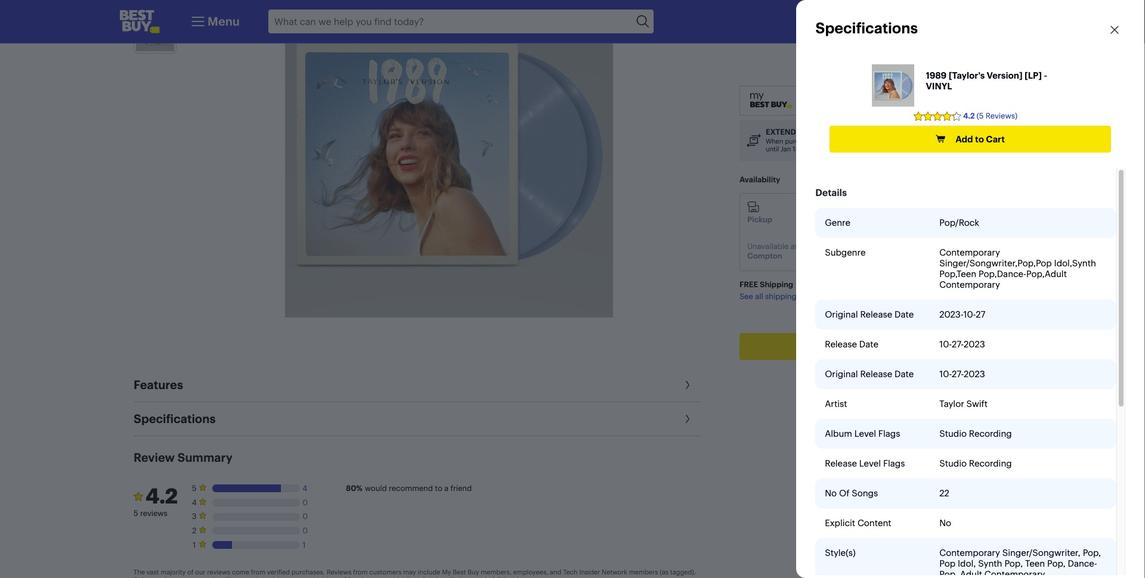 Task type: locate. For each thing, give the bounding box(es) containing it.
80 % would recommend to a friend
[[346, 484, 472, 493]]

1 vertical spatial add to cart button
[[740, 333, 975, 360]]

5.00
[[897, 95, 915, 105]]

pop,dance-
[[979, 269, 1027, 280]]

2023 for original release date
[[964, 369, 985, 380]]

2 original release date from the top
[[825, 369, 914, 380]]

1 horizontal spatial 1
[[303, 540, 306, 550]]

bestbuy.com image
[[119, 10, 160, 33]]

5
[[192, 484, 197, 493], [134, 509, 138, 519]]

0 vertical spatial 4.2
[[789, 3, 801, 13]]

level
[[855, 428, 876, 440], [859, 458, 881, 470]]

1 original from the top
[[825, 309, 858, 320]]

10-27-2023 down 2023-10-27 on the right bottom of the page
[[940, 339, 985, 350]]

1 horizontal spatial reviews
[[207, 569, 230, 577]]

1 horizontal spatial no
[[940, 518, 951, 529]]

-
[[1044, 69, 1047, 81]]

1 studio from the top
[[940, 428, 967, 440]]

at inside unavailable at compton
[[791, 242, 798, 251]]

1 up purchases.
[[303, 540, 306, 550]]

1 vertical spatial specifications
[[134, 412, 216, 427]]

0 horizontal spatial specifications
[[134, 412, 216, 427]]

1 vertical spatial flags
[[883, 458, 905, 470]]

1 horizontal spatial from
[[353, 569, 368, 577]]

10- for release date
[[940, 339, 952, 350]]

3 0 from the top
[[303, 526, 308, 536]]

1 vertical spatial original release date
[[825, 369, 914, 380]]

0 vertical spatial to
[[975, 133, 984, 145]]

2 horizontal spatial 4.2
[[963, 111, 975, 121]]

tagged).
[[670, 569, 696, 577]]

original up release date
[[825, 309, 858, 320]]

0 horizontal spatial add to cart
[[843, 341, 892, 352]]

zip logo image
[[839, 53, 865, 62]]

can
[[898, 137, 909, 146]]

flags down album level flags
[[883, 458, 905, 470]]

2 horizontal spatial 4
[[820, 26, 824, 34]]

original release date
[[825, 309, 914, 320], [825, 369, 914, 380]]

0 vertical spatial flags
[[878, 428, 900, 440]]

synth
[[978, 558, 1002, 570]]

back zoom. 1989 [taylor's version] [lp] - vinyl. image
[[136, 13, 174, 51]]

2 vertical spatial to
[[435, 484, 442, 493]]

through
[[834, 137, 858, 146]]

no left of
[[825, 488, 837, 499]]

recording for album level flags
[[969, 428, 1012, 440]]

1 27- from the top
[[952, 339, 964, 350]]

10-27-2023 up taylor swift
[[940, 369, 985, 380]]

0 vertical spatial add to cart
[[956, 133, 1005, 145]]

come
[[232, 569, 249, 577]]

studio recording for album level flags
[[940, 428, 1012, 440]]

reviews right our
[[207, 569, 230, 577]]

adult
[[960, 569, 982, 579]]

2 studio recording from the top
[[940, 458, 1012, 470]]

0 vertical spatial shipping
[[820, 215, 854, 224]]

1 vertical spatial reviews
[[207, 569, 230, 577]]

(5
[[803, 3, 810, 13], [977, 111, 984, 121]]

studio recording up 22
[[940, 458, 1012, 470]]

contemporary up 2023-10-27 on the right bottom of the page
[[940, 279, 1000, 291]]

1 horizontal spatial 4.2 (5 reviews)
[[963, 111, 1018, 121]]

at right starting
[[883, 26, 889, 34]]

10-27-2023
[[940, 339, 985, 350], [940, 369, 985, 380]]

4.2 down 'total'
[[963, 111, 975, 121]]

1 vertical spatial 4.2
[[963, 111, 975, 121]]

1 10-27-2023 from the top
[[940, 339, 985, 350]]

1 vertical spatial reviews)
[[986, 111, 1018, 121]]

1 vertical spatial or
[[377, 576, 383, 579]]

caret-right icon image
[[680, 378, 694, 393], [680, 412, 694, 427]]

specifications up zip logo
[[815, 19, 918, 37]]

teen
[[1025, 558, 1045, 570]]

2 studio from the top
[[940, 458, 967, 470]]

4
[[820, 26, 824, 34], [303, 484, 307, 493], [192, 498, 197, 508]]

level right album
[[855, 428, 876, 440]]

1 vertical spatial caret-right icon image
[[680, 412, 694, 427]]

4 inside 4 payments starting at $10.75
[[820, 26, 824, 34]]

from right reviews
[[353, 569, 368, 577]]

10- up the taylor
[[940, 369, 952, 380]]

˃
[[841, 145, 845, 154]]

1 vertical spatial to
[[862, 341, 871, 352]]

flags up release level flags
[[878, 428, 900, 440]]

0 vertical spatial (5
[[803, 3, 810, 13]]

1 horizontal spatial to
[[862, 341, 871, 352]]

network
[[602, 569, 628, 577]]

0 vertical spatial 5
[[192, 484, 197, 493]]

0 vertical spatial level
[[855, 428, 876, 440]]

0 horizontal spatial no
[[825, 488, 837, 499]]

cart for bottom add to cart button
[[873, 341, 892, 352]]

2 vertical spatial 4
[[192, 498, 197, 508]]

tech
[[563, 569, 578, 577]]

$10.75
[[820, 35, 865, 53]]

add
[[956, 133, 973, 145], [843, 341, 860, 352]]

no down 22
[[940, 518, 951, 529]]

1 horizontal spatial specifications
[[815, 19, 918, 37]]

1 recording from the top
[[969, 428, 1012, 440]]

0 horizontal spatial reviews)
[[812, 3, 844, 13]]

reviews left "3"
[[140, 509, 168, 519]]

original release date for 10-27-2023
[[825, 369, 914, 380]]

1 vertical spatial 10-27-2023
[[940, 369, 985, 380]]

studio recording down swift
[[940, 428, 1012, 440]]

10- down 2023- at the right bottom of the page
[[940, 339, 952, 350]]

would
[[365, 484, 387, 493]]

shipping right free
[[760, 279, 794, 289]]

2023
[[964, 339, 985, 350], [964, 369, 985, 380]]

majority
[[161, 569, 186, 577]]

insider
[[579, 569, 600, 577]]

1 horizontal spatial (5
[[977, 111, 984, 121]]

flags
[[878, 428, 900, 440], [883, 458, 905, 470]]

extended holiday return period
[[766, 127, 906, 136]]

save
[[873, 95, 891, 105]]

reviews) up payments
[[812, 3, 844, 13]]

1 vertical spatial level
[[859, 458, 881, 470]]

original
[[825, 309, 858, 320], [825, 369, 858, 380]]

0 horizontal spatial 4.2 (5 reviews)
[[789, 3, 844, 13]]

release level flags
[[825, 458, 905, 470]]

songs
[[852, 488, 878, 499]]

contemporary down singer/songwriter,
[[985, 569, 1045, 579]]

2023 down 27
[[964, 339, 985, 350]]

2 horizontal spatial to
[[975, 133, 984, 145]]

0 horizontal spatial 1
[[193, 540, 196, 550]]

0 vertical spatial add
[[956, 133, 973, 145]]

cart for the top add to cart button
[[986, 133, 1005, 145]]

level up the songs on the right bottom of page
[[859, 458, 881, 470]]

1989 [taylor's version] [lp] - vinyl
[[926, 69, 1047, 92]]

original for 10-27-2023
[[825, 369, 858, 380]]

shipping up "it"
[[820, 215, 854, 224]]

or
[[951, 95, 958, 105], [377, 576, 383, 579]]

0 vertical spatial studio recording
[[940, 428, 1012, 440]]

from right come
[[251, 569, 266, 577]]

may left include
[[403, 569, 416, 577]]

5 up "3"
[[192, 484, 197, 493]]

caret-right icon image inside specifications button
[[680, 412, 694, 427]]

0 vertical spatial date
[[895, 309, 914, 320]]

or left entries
[[377, 576, 383, 579]]

0 vertical spatial studio
[[940, 428, 967, 440]]

and
[[550, 569, 562, 577]]

singer/songwriter,
[[1002, 548, 1081, 559]]

0 horizontal spatial to
[[435, 484, 442, 493]]

anytime
[[959, 137, 984, 146]]

4.2 up $42.99
[[789, 3, 801, 13]]

at right unavailable on the right top of page
[[791, 242, 798, 251]]

2 vertical spatial 10-
[[940, 369, 952, 380]]

studio for release level flags
[[940, 458, 967, 470]]

1 down 2
[[193, 540, 196, 550]]

reviews) down 1989 [taylor's version] [lp] - vinyl
[[986, 111, 1018, 121]]

0 vertical spatial 0
[[303, 498, 308, 508]]

10-
[[964, 309, 976, 320], [940, 339, 952, 350], [940, 369, 952, 380]]

0 vertical spatial original release date
[[825, 309, 914, 320]]

2 original from the top
[[825, 369, 858, 380]]

80
[[346, 484, 356, 493]]

0 vertical spatial cart
[[986, 133, 1005, 145]]

27- down 2023-10-27 on the right bottom of the page
[[952, 339, 964, 350]]

1 vertical spatial no
[[940, 518, 951, 529]]

2 0 from the top
[[303, 512, 308, 522]]

0 vertical spatial 10-27-2023
[[940, 339, 985, 350]]

0 horizontal spatial shipping
[[760, 279, 794, 289]]

1 original release date from the top
[[825, 309, 914, 320]]

review
[[134, 451, 175, 465]]

3
[[192, 512, 197, 522]]

0 vertical spatial specifications
[[815, 19, 918, 37]]

taylor swift
[[940, 399, 988, 410]]

0 vertical spatial 4
[[820, 26, 824, 34]]

1 vertical spatial studio
[[940, 458, 967, 470]]

1 vertical spatial at
[[791, 242, 798, 251]]

10- down the pop,teen
[[964, 309, 976, 320]]

0 vertical spatial original
[[825, 309, 858, 320]]

the vast majority of our reviews come from verified purchases. reviews from customers may include my best buy members, employees, and tech insider network members (as tagged). select reviewers may receive discounted products, promotional considerations or entries into drawings for honest, helpful reviews.
[[134, 569, 696, 579]]

the
[[134, 569, 145, 577]]

2 caret-right icon image from the top
[[680, 412, 694, 427]]

studio up 22
[[940, 458, 967, 470]]

4 up "3"
[[192, 498, 197, 508]]

1 from from the left
[[251, 569, 266, 577]]

1 horizontal spatial shipping
[[820, 215, 854, 224]]

1 vertical spatial shipping
[[760, 279, 794, 289]]

or right plus
[[951, 95, 958, 105]]

may left receive
[[185, 576, 198, 579]]

0 vertical spatial no
[[825, 488, 837, 499]]

1 horizontal spatial may
[[403, 569, 416, 577]]

summary
[[177, 451, 233, 465]]

it
[[835, 242, 840, 251]]

2 27- from the top
[[952, 369, 964, 380]]

2023 for release date
[[964, 339, 985, 350]]

buy
[[468, 569, 479, 577]]

1 horizontal spatial 5
[[192, 484, 197, 493]]

1 studio recording from the top
[[940, 428, 1012, 440]]

include
[[418, 569, 440, 577]]

0 vertical spatial 27-
[[952, 339, 964, 350]]

total
[[960, 95, 978, 105]]

2 from from the left
[[353, 569, 368, 577]]

1 vertical spatial (5
[[977, 111, 984, 121]]

to
[[975, 133, 984, 145], [862, 341, 871, 352], [435, 484, 442, 493]]

caret-right icon image inside features button
[[680, 378, 694, 393]]

0 for 2
[[303, 526, 308, 536]]

0 horizontal spatial 5
[[134, 509, 138, 519]]

swift
[[967, 399, 988, 410]]

release date
[[825, 339, 879, 350]]

1 horizontal spatial at
[[883, 26, 889, 34]]

1989
[[926, 69, 947, 81]]

0 for 4
[[303, 498, 308, 508]]

1 vertical spatial cart
[[873, 341, 892, 352]]

specifications down features
[[134, 412, 216, 427]]

4.2 down review
[[146, 484, 178, 510]]

specifications
[[815, 19, 918, 37], [134, 412, 216, 427]]

original up artist
[[825, 369, 858, 380]]

0 horizontal spatial or
[[377, 576, 383, 579]]

date
[[895, 309, 914, 320], [859, 339, 879, 350], [895, 369, 914, 380]]

to for bottom add to cart button
[[862, 341, 871, 352]]

specifications button
[[134, 403, 701, 436]]

employees,
[[513, 569, 548, 577]]

0 vertical spatial at
[[883, 26, 889, 34]]

this
[[931, 137, 942, 146]]

original release date up release date
[[825, 309, 914, 320]]

1 caret-right icon image from the top
[[680, 378, 694, 393]]

2023-10-27
[[940, 309, 985, 320]]

1 vertical spatial recording
[[969, 458, 1012, 470]]

1 vertical spatial add to cart
[[843, 341, 892, 352]]

27- up taylor swift
[[952, 369, 964, 380]]

1 vertical spatial 10-
[[940, 339, 952, 350]]

1 0 from the top
[[303, 498, 308, 508]]

1 vertical spatial 4.2 (5 reviews)
[[963, 111, 1018, 121]]

1 vertical spatial 27-
[[952, 369, 964, 380]]

27- for release date
[[952, 339, 964, 350]]

5 left "3"
[[134, 509, 138, 519]]

0 vertical spatial caret-right icon image
[[680, 378, 694, 393]]

2 recording from the top
[[969, 458, 1012, 470]]

from
[[251, 569, 266, 577], [353, 569, 368, 577]]

4.2 (5 reviews) down 'total'
[[963, 111, 1018, 121]]

1 vertical spatial 5
[[134, 509, 138, 519]]

0 vertical spatial reviews)
[[812, 3, 844, 13]]

1 vertical spatial studio recording
[[940, 458, 1012, 470]]

0 horizontal spatial (5
[[803, 3, 810, 13]]

pop, right "teen"
[[1047, 558, 1066, 570]]

2023 up swift
[[964, 369, 985, 380]]

1 vertical spatial original
[[825, 369, 858, 380]]

Type to search. Navigate forward to hear suggestions text field
[[268, 10, 633, 33]]

contemporary up the pop,teen
[[940, 247, 1000, 258]]

reviews
[[140, 509, 168, 519], [207, 569, 230, 577]]

0 vertical spatial or
[[951, 95, 958, 105]]

artist
[[825, 399, 847, 410]]

singer/songwriter,pop,pop
[[940, 258, 1052, 269]]

2 vertical spatial 0
[[303, 526, 308, 536]]

features
[[134, 378, 183, 393]]

tue,
[[820, 251, 836, 261]]

pop,
[[1083, 548, 1101, 559], [1005, 558, 1023, 570], [1047, 558, 1066, 570], [940, 569, 958, 579]]

original release date down release date
[[825, 369, 914, 380]]

considerations
[[330, 576, 375, 579]]

10-27-2023 for release date
[[940, 339, 985, 350]]

0 vertical spatial add to cart button
[[830, 126, 1111, 153]]

no
[[825, 488, 837, 499], [940, 518, 951, 529]]

1989 [taylor's version] [lp] - vinyl image
[[872, 64, 914, 107]]

2 vertical spatial 4.2
[[146, 484, 178, 510]]

add to cart
[[956, 133, 1005, 145], [843, 341, 892, 352]]

1 vertical spatial 0
[[303, 512, 308, 522]]

1 horizontal spatial or
[[951, 95, 958, 105]]

add to cart for bottom add to cart button
[[843, 341, 892, 352]]

date for 2023-10-27
[[895, 309, 914, 320]]

1 2023 from the top
[[964, 339, 985, 350]]

0 horizontal spatial at
[[791, 242, 798, 251]]

10- for original release date
[[940, 369, 952, 380]]

1 horizontal spatial add to cart
[[956, 133, 1005, 145]]

2 vertical spatial date
[[895, 369, 914, 380]]

0 vertical spatial 2023
[[964, 339, 985, 350]]

1 horizontal spatial cart
[[986, 133, 1005, 145]]

no for no
[[940, 518, 951, 529]]

2 2023 from the top
[[964, 369, 985, 380]]

studio down the taylor
[[940, 428, 967, 440]]

main element
[[189, 10, 240, 33]]

10-27-2023 for original release date
[[940, 369, 985, 380]]

4.2 (5 reviews) up payments
[[789, 3, 844, 13]]

vast
[[147, 569, 159, 577]]

4 left payments
[[820, 26, 824, 34]]

recording for release level flags
[[969, 458, 1012, 470]]

contemporary up adult
[[940, 548, 1000, 559]]

1 horizontal spatial reviews)
[[986, 111, 1018, 121]]

4 left 80
[[303, 484, 307, 493]]

get it by tue, dec 12
[[820, 242, 862, 261]]

1 vertical spatial 4
[[303, 484, 307, 493]]

2 10-27-2023 from the top
[[940, 369, 985, 380]]

0 vertical spatial recording
[[969, 428, 1012, 440]]

unavailable
[[747, 242, 789, 251]]



Task type: vqa. For each thing, say whether or not it's contained in the screenshot.
love
no



Task type: describe. For each thing, give the bounding box(es) containing it.
>
[[863, 67, 868, 76]]

starting
[[858, 26, 881, 34]]

0 horizontal spatial may
[[185, 576, 198, 579]]

5 for 5 reviews
[[134, 509, 138, 519]]

dec 30,
[[860, 137, 884, 146]]

0 vertical spatial 4.2 (5 reviews)
[[789, 3, 844, 13]]

pop,adult
[[1027, 269, 1067, 280]]

payments
[[826, 26, 856, 34]]

1 1 from the left
[[193, 540, 196, 550]]

details
[[815, 187, 847, 199]]

studio recording for release level flags
[[940, 458, 1012, 470]]

subgenre
[[825, 247, 866, 258]]

add to cart for the top add to cart button
[[956, 133, 1005, 145]]

caret-right icon image for specifications
[[680, 412, 694, 427]]

0 horizontal spatial reviews
[[140, 509, 168, 519]]

genre
[[825, 217, 850, 229]]

idol,
[[958, 558, 976, 570]]

2
[[192, 526, 196, 536]]

jan 13.
[[781, 145, 801, 154]]

4 payments starting at $10.75
[[820, 26, 889, 53]]

pop, left "teen"
[[1005, 558, 1023, 570]]

> button
[[820, 67, 869, 77]]

get
[[820, 242, 833, 251]]

members,
[[481, 569, 512, 577]]

version]
[[987, 69, 1023, 81]]

0 horizontal spatial 4
[[192, 498, 197, 508]]

drawings
[[421, 576, 449, 579]]

2023-
[[940, 309, 964, 320]]

content
[[858, 518, 891, 529]]

at inside 4 payments starting at $10.75
[[883, 26, 889, 34]]

period
[[877, 127, 906, 136]]

extended
[[766, 127, 807, 136]]

pop,teen
[[940, 269, 977, 280]]

original for 2023-10-27
[[825, 309, 858, 320]]

unavailable at compton
[[747, 242, 800, 261]]

compton
[[747, 251, 783, 261]]

verified
[[267, 569, 290, 577]]

pop, right singer/songwriter,
[[1083, 548, 1101, 559]]

pop, left idol,
[[940, 569, 958, 579]]

album level flags
[[825, 428, 900, 440]]

0 horizontal spatial 4.2
[[146, 484, 178, 510]]

our
[[195, 569, 205, 577]]

or inside the vast majority of our reviews come from verified purchases. reviews from customers may include my best buy members, employees, and tech insider network members (as tagged). select reviewers may receive discounted products, promotional considerations or entries into drawings for honest, helpful reviews.
[[377, 576, 383, 579]]

close image
[[1109, 24, 1121, 36]]

helpful
[[485, 576, 506, 579]]

5 for 5
[[192, 484, 197, 493]]

explicit
[[825, 518, 855, 529]]

dec
[[838, 251, 852, 261]]

reviews
[[327, 569, 352, 577]]

pop
[[940, 558, 956, 570]]

with
[[917, 95, 932, 105]]

return
[[911, 137, 930, 146]]

$
[[893, 95, 897, 105]]

22
[[940, 488, 949, 499]]

date for 10-27-2023
[[895, 369, 914, 380]]

item
[[944, 137, 958, 146]]

return
[[844, 127, 875, 136]]

1 horizontal spatial 4
[[303, 484, 307, 493]]

products,
[[260, 576, 289, 579]]

idol,synth
[[1054, 258, 1096, 269]]

select
[[134, 576, 153, 579]]

flags for album level flags
[[878, 428, 900, 440]]

review summary
[[134, 451, 233, 465]]

1 vertical spatial date
[[859, 339, 879, 350]]

friend
[[451, 484, 472, 493]]

level for album
[[855, 428, 876, 440]]

of
[[839, 488, 850, 499]]

pickup
[[747, 215, 773, 224]]

learn
[[804, 145, 821, 154]]

now
[[819, 137, 832, 146]]

holiday
[[808, 127, 842, 136]]

specifications inside button
[[134, 412, 216, 427]]

style(s)
[[825, 548, 856, 559]]

studio for album level flags
[[940, 428, 967, 440]]

purchased
[[785, 137, 818, 146]]

plus
[[934, 95, 949, 105]]

0 for 3
[[303, 512, 308, 522]]

members
[[629, 569, 658, 577]]

to for the top add to cart button
[[975, 133, 984, 145]]

best
[[453, 569, 466, 577]]

discounted
[[224, 576, 258, 579]]

free shipping
[[740, 279, 794, 289]]

original release date for 2023-10-27
[[825, 309, 914, 320]]

[taylor's
[[949, 69, 985, 81]]

level for release
[[859, 458, 881, 470]]

(as
[[660, 569, 669, 577]]

2 1 from the left
[[303, 540, 306, 550]]

recommend
[[389, 484, 433, 493]]

explicit content
[[825, 518, 891, 529]]

reviews inside the vast majority of our reviews come from verified purchases. reviews from customers may include my best buy members, employees, and tech insider network members (as tagged). select reviewers may receive discounted products, promotional considerations or entries into drawings for honest, helpful reviews.
[[207, 569, 230, 577]]

purchases.
[[292, 569, 325, 577]]

27- for original release date
[[952, 369, 964, 380]]

1 horizontal spatial add
[[956, 133, 973, 145]]

5 reviews
[[134, 509, 168, 519]]

free
[[740, 279, 758, 289]]

extended holiday return period heading
[[766, 127, 990, 137]]

entries
[[385, 576, 406, 579]]

vinyl
[[926, 80, 952, 92]]

dance-
[[1068, 558, 1097, 570]]

promotional
[[291, 576, 328, 579]]

save $ 5.00 with plus or total
[[873, 95, 978, 105]]

no of songs
[[825, 488, 878, 499]]

no for no of songs
[[825, 488, 837, 499]]

contemporary singer/songwriter, pop, pop idol, synth pop, teen pop, dance- pop, adult contemporary
[[940, 548, 1101, 579]]

%
[[356, 484, 363, 493]]

until
[[766, 145, 779, 154]]

1 vertical spatial add
[[843, 341, 860, 352]]

contemporary singer/songwriter,pop,pop idol,synth pop,teen pop,dance-pop,adult contemporary
[[940, 247, 1096, 291]]

flags for release level flags
[[883, 458, 905, 470]]

my best buy image
[[750, 91, 792, 110]]

more
[[823, 145, 839, 154]]

when
[[766, 137, 783, 146]]

caret-right icon image for features
[[680, 378, 694, 393]]

$42.99
[[740, 25, 799, 47]]

learn more ˃
[[804, 145, 845, 154]]

0 vertical spatial 10-
[[964, 309, 976, 320]]

honest,
[[461, 576, 483, 579]]

reviewers
[[155, 576, 184, 579]]



